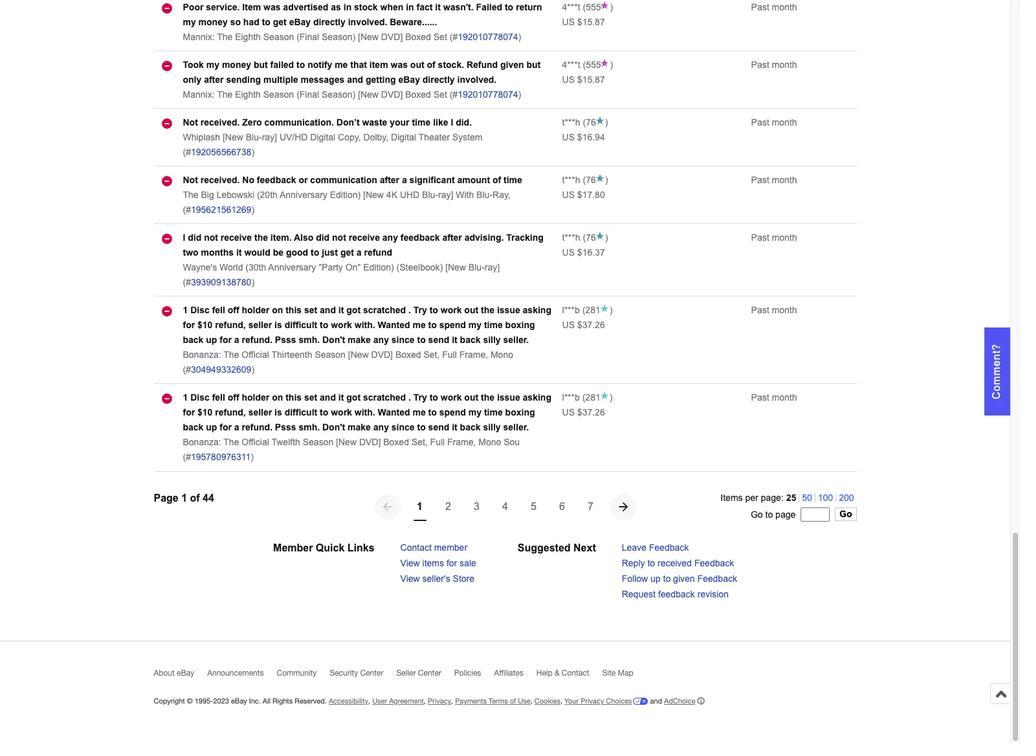 Task type: locate. For each thing, give the bounding box(es) containing it.
the for bonanza: the official twelfth season [new dvd] boxed set, full frame, mono sou (#
[[481, 393, 495, 403]]

6 button
[[548, 493, 577, 521]]

1 vertical spatial ray]
[[438, 190, 454, 200]]

2 ( 555 from the top
[[581, 60, 601, 70]]

3 ( 76 from the top
[[581, 233, 596, 243]]

1 vertical spatial t***h
[[562, 175, 581, 185]]

for down the 304949332609 link
[[183, 407, 195, 418]]

set, inside bonanza: the official twelfth season [new dvd] boxed set, full frame, mono sou (#
[[412, 437, 428, 448]]

1 eighth from the top
[[235, 32, 261, 42]]

feedback up (steelbook)
[[401, 233, 440, 243]]

0 vertical spatial wanted
[[378, 320, 410, 330]]

go inside button
[[840, 509, 853, 520]]

in left fact
[[406, 2, 414, 12]]

0 horizontal spatial feedback
[[257, 175, 296, 185]]

out inside the 'took my money but failed to notify me that item was out of stock. refund given but only after sending multiple messages and getting ebay directly involved. mannix: the eighth season (final season) [new dvd] boxed set (# 192010778074 )'
[[410, 60, 425, 70]]

center for security center
[[360, 669, 384, 678]]

choices
[[606, 697, 632, 705]]

1 vertical spatial money
[[222, 60, 251, 70]]

set down the wayne's world (30th anniversary "party on" edition) (steelbook) [new blu-ray] (#
[[304, 305, 317, 315]]

0 vertical spatial season)
[[322, 32, 356, 42]]

feedback
[[649, 543, 689, 553], [695, 558, 735, 568], [698, 574, 738, 584]]

1 disc fell off holder on this set and it got scratched . try to work out the issue asking for $10 refund, seller is difficult to work with. wanted me to spend my time boxing back up for a refund. psss smh. don't make any since to send it back silly seller. element for thirteenth
[[183, 305, 552, 345]]

1 make from the top
[[348, 335, 371, 345]]

fell
[[212, 305, 225, 315], [212, 393, 225, 403]]

$10 down the 304949332609 link
[[198, 407, 213, 418]]

1 horizontal spatial after
[[380, 175, 400, 185]]

1 disc fell off holder on this set and it got scratched . try to work out the issue asking for $10 refund, seller is difficult to work with. wanted me to spend my time boxing back up for a refund. psss smh. don't make any since to send it back silly seller. for twelfth
[[183, 393, 552, 433]]

not for not received.  zero communication.  don't waste your time like i did.
[[183, 117, 198, 128]]

did up the just
[[316, 233, 330, 243]]

195621561269 link
[[191, 205, 252, 215]]

2 past month from the top
[[752, 60, 797, 70]]

1 spend from the top
[[440, 320, 466, 330]]

asking for bonanza: the official thirteenth season [new dvd] boxed set, full frame, mono (#
[[523, 305, 552, 315]]

blu- inside the wayne's world (30th anniversary "party on" edition) (steelbook) [new blu-ray] (#
[[469, 262, 485, 273]]

get up on"
[[341, 247, 354, 258]]

0 horizontal spatial receive
[[221, 233, 252, 243]]

192056566738 link
[[191, 147, 252, 157]]

2 , from the left
[[424, 697, 426, 705]]

set up stock.
[[434, 32, 447, 42]]

spend for bonanza: the official thirteenth season [new dvd] boxed set, full frame, mono (#
[[440, 320, 466, 330]]

76 for $16.94
[[586, 117, 596, 128]]

0 vertical spatial edition)
[[330, 190, 361, 200]]

reserved.
[[295, 697, 327, 705]]

1 vertical spatial feedback
[[401, 233, 440, 243]]

and left adchoice
[[650, 697, 662, 705]]

disc for bonanza: the official thirteenth season [new dvd] boxed set, full frame, mono (#
[[191, 305, 210, 315]]

1 not from the top
[[183, 117, 198, 128]]

eighth
[[235, 32, 261, 42], [235, 89, 261, 100]]

months
[[201, 247, 234, 258]]

wanted up bonanza: the official thirteenth season [new dvd] boxed set, full frame, mono (#
[[378, 320, 410, 330]]

2 this from the top
[[286, 393, 302, 403]]

center right seller
[[418, 669, 442, 678]]

1 holder from the top
[[242, 305, 270, 315]]

1 with. from the top
[[355, 320, 375, 330]]

1 horizontal spatial in
[[406, 2, 414, 12]]

l***b for bonanza: the official thirteenth season [new dvd] boxed set, full frame, mono (#
[[562, 305, 580, 315]]

with. for thirteenth
[[355, 320, 375, 330]]

2 t***h from the top
[[562, 175, 581, 185]]

0 horizontal spatial center
[[360, 669, 384, 678]]

0 horizontal spatial go
[[751, 509, 763, 520]]

1 76 from the top
[[586, 117, 596, 128]]

2 wanted from the top
[[378, 407, 410, 418]]

)
[[610, 2, 613, 12], [518, 32, 521, 42], [610, 60, 613, 70], [518, 89, 521, 100], [605, 117, 608, 128], [252, 147, 255, 157], [605, 175, 608, 185], [252, 205, 255, 215], [605, 233, 608, 243], [252, 277, 255, 288], [610, 305, 613, 315], [252, 365, 255, 375], [610, 393, 613, 403], [251, 452, 254, 462]]

spend for bonanza: the official twelfth season [new dvd] boxed set, full frame, mono sou (#
[[440, 407, 466, 418]]

1 vertical spatial 192010778074
[[458, 89, 518, 100]]

spend
[[440, 320, 466, 330], [440, 407, 466, 418]]

0 horizontal spatial but
[[254, 60, 268, 70]]

was inside poor service. item was advertised as in stock when in fact it wasn't. failed to return my money so had to get ebay directly involved. beware...... mannix: the eighth season (final season) [new dvd] boxed set (# 192010778074 )
[[264, 2, 281, 12]]

0 vertical spatial refund.
[[242, 335, 273, 345]]

money up sending
[[222, 60, 251, 70]]

involved. down stock
[[348, 17, 388, 27]]

refund, for 195780976311
[[215, 407, 246, 418]]

edition) inside the big lebowski (20th anniversary edition) [new 4k uhd blu-ray] with blu-ray, (#
[[330, 190, 361, 200]]

200 button
[[836, 493, 857, 503]]

( 76 for $16.37
[[581, 233, 596, 243]]

1 disc from the top
[[191, 305, 210, 315]]

3 past month element from the top
[[752, 117, 797, 128]]

smh. for twelfth
[[299, 422, 320, 433]]

0 vertical spatial 4***t
[[562, 2, 581, 12]]

wayne's
[[183, 262, 217, 273]]

since up bonanza: the official thirteenth season [new dvd] boxed set, full frame, mono (#
[[392, 335, 415, 345]]

be
[[273, 247, 284, 258]]

issue for bonanza: the official twelfth season [new dvd] boxed set, full frame, mono sou (#
[[497, 393, 520, 403]]

smh. up twelfth
[[299, 422, 320, 433]]

refund, down 393909138780 )
[[215, 320, 246, 330]]

4 past from the top
[[752, 175, 770, 185]]

2 disc from the top
[[191, 393, 210, 403]]

difficult for twelfth
[[285, 407, 317, 418]]

1 vertical spatial refund.
[[242, 422, 273, 433]]

all
[[263, 697, 271, 705]]

0 vertical spatial bonanza:
[[183, 350, 221, 360]]

2 bonanza: from the top
[[183, 437, 221, 448]]

blu- inside whiplash [new blu-ray] uv/hd digital copy, dolby, digital theater system (#
[[246, 132, 262, 143]]

1 vertical spatial ( 555
[[581, 60, 601, 70]]

( 281 for bonanza: the official thirteenth season [new dvd] boxed set, full frame, mono (#
[[580, 305, 601, 315]]

for down 393909138780
[[183, 320, 195, 330]]

since for twelfth
[[392, 422, 415, 433]]

0 horizontal spatial did
[[188, 233, 202, 243]]

fell down the 304949332609 link
[[212, 393, 225, 403]]

eighth down had
[[235, 32, 261, 42]]

0 vertical spatial out
[[410, 60, 425, 70]]

0 vertical spatial view
[[401, 558, 420, 568]]

281
[[586, 305, 601, 315], [586, 393, 601, 403]]

whiplash
[[183, 132, 220, 143]]

got
[[347, 305, 361, 315], [347, 393, 361, 403]]

go for go to page
[[751, 509, 763, 520]]

1 vertical spatial off
[[228, 393, 239, 403]]

2 season) from the top
[[322, 89, 356, 100]]

1 scratched from the top
[[363, 305, 406, 315]]

195780976311 )
[[191, 452, 254, 462]]

2 76 from the top
[[586, 175, 596, 185]]

0 vertical spatial set
[[304, 305, 317, 315]]

0 horizontal spatial given
[[501, 60, 524, 70]]

1 us $37.26 from the top
[[562, 320, 605, 330]]

me
[[335, 60, 348, 70], [413, 320, 426, 330], [413, 407, 426, 418]]

1 $37.26 from the top
[[578, 320, 605, 330]]

0 vertical spatial refund,
[[215, 320, 246, 330]]

and down bonanza: the official thirteenth season [new dvd] boxed set, full frame, mono (#
[[320, 393, 336, 403]]

to inside the 'took my money but failed to notify me that item was out of stock. refund given but only after sending multiple messages and getting ebay directly involved. mannix: the eighth season (final season) [new dvd] boxed set (# 192010778074 )'
[[297, 60, 305, 70]]

ebay right getting
[[399, 75, 420, 85]]

a up uhd
[[402, 175, 407, 185]]

member
[[273, 543, 313, 554]]

192010778074 link down the refund
[[458, 89, 518, 100]]

2 holder from the top
[[242, 393, 270, 403]]

1 horizontal spatial directly
[[423, 75, 455, 85]]

2 make from the top
[[348, 422, 371, 433]]

past month element for whiplash [new blu-ray] uv/hd digital copy, dolby, digital theater system (#
[[752, 117, 797, 128]]

mannix: down only
[[183, 89, 215, 100]]

got down bonanza: the official thirteenth season [new dvd] boxed set, full frame, mono (#
[[347, 393, 361, 403]]

anniversary inside the wayne's world (30th anniversary "party on" edition) (steelbook) [new blu-ray] (#
[[268, 262, 316, 273]]

seller's
[[423, 574, 451, 584]]

0 vertical spatial 1 disc fell off holder on this set and it got scratched . try to work out the issue asking for $10 refund, seller is difficult to work with. wanted me to spend my time boxing back up for a refund. psss smh. don't make any since to send it back silly seller. element
[[183, 305, 552, 345]]

1 vertical spatial full
[[430, 437, 445, 448]]

1 vertical spatial not
[[183, 175, 198, 185]]

fell for bonanza: the official thirteenth season [new dvd] boxed set, full frame, mono (#
[[212, 305, 225, 315]]

2 l***b from the top
[[562, 393, 580, 403]]

adchoice link
[[664, 697, 705, 706]]

scratched for twelfth
[[363, 393, 406, 403]]

when
[[380, 2, 404, 12]]

navigation containing 1
[[375, 493, 636, 521]]

1 vertical spatial scratched
[[363, 393, 406, 403]]

1 vertical spatial the
[[481, 305, 495, 315]]

1 official from the top
[[242, 350, 269, 360]]

bonanza: up the 304949332609 link
[[183, 350, 221, 360]]

season) down the as
[[322, 32, 356, 42]]

t***h up us $17.80
[[562, 175, 581, 185]]

4***t for poor service. item was advertised as in stock when in fact it wasn't. failed to return my money so had to get ebay directly involved. beware...... mannix: the eighth season (final season) [new dvd] boxed set (# 192010778074 )
[[562, 2, 581, 12]]

official left twelfth
[[242, 437, 269, 448]]

accessibility
[[329, 697, 368, 705]]

digital down your
[[391, 132, 416, 143]]

1 horizontal spatial but
[[527, 60, 541, 70]]

0 vertical spatial after
[[204, 75, 224, 85]]

( 76 up $16.94
[[581, 117, 596, 128]]

seller.
[[504, 335, 529, 345], [504, 422, 529, 433]]

feedback inside leave feedback reply to received feedback follow up to given feedback request feedback revision
[[658, 589, 695, 600]]

192010778074 link for refund
[[458, 89, 518, 100]]

ray] down advising.
[[485, 262, 500, 273]]

dvd]
[[381, 32, 403, 42], [381, 89, 403, 100], [371, 350, 393, 360], [359, 437, 381, 448]]

holder for twelfth
[[242, 393, 270, 403]]

up inside leave feedback reply to received feedback follow up to given feedback request feedback revision
[[651, 574, 661, 584]]

i inside "i did not receive the item.  also did not receive any feedback after advising.  tracking two months it would be good to just get a refund"
[[183, 233, 185, 243]]

received. up whiplash
[[201, 117, 240, 128]]

season inside poor service. item was advertised as in stock when in fact it wasn't. failed to return my money so had to get ebay directly involved. beware...... mannix: the eighth season (final season) [new dvd] boxed set (# 192010778074 )
[[263, 32, 294, 42]]

1 vertical spatial holder
[[242, 393, 270, 403]]

1 vertical spatial me
[[413, 320, 426, 330]]

money down "service."
[[199, 17, 228, 27]]

season up the failed
[[263, 32, 294, 42]]

i right like
[[451, 117, 453, 128]]

not received.  no feedback or communication after a significant amount of time element
[[183, 175, 522, 185]]

$10 down 393909138780
[[198, 320, 213, 330]]

my inside the 'took my money but failed to notify me that item was out of stock. refund given but only after sending multiple messages and getting ebay directly involved. mannix: the eighth season (final season) [new dvd] boxed set (# 192010778074 )'
[[206, 60, 220, 70]]

0 vertical spatial any
[[383, 233, 398, 243]]

1 vertical spatial up
[[206, 422, 217, 433]]

2 seller. from the top
[[504, 422, 529, 433]]

is up twelfth
[[275, 407, 282, 418]]

[new inside whiplash [new blu-ray] uv/hd digital copy, dolby, digital theater system (#
[[223, 132, 243, 143]]

us $37.26 for bonanza: the official twelfth season [new dvd] boxed set, full frame, mono sou (#
[[562, 407, 605, 418]]

uv/hd
[[280, 132, 308, 143]]

get inside "i did not receive the item.  also did not receive any feedback after advising.  tracking two months it would be good to just get a refund"
[[341, 247, 354, 258]]

me inside the 'took my money but failed to notify me that item was out of stock. refund given but only after sending multiple messages and getting ebay directly involved. mannix: the eighth season (final season) [new dvd] boxed set (# 192010778074 )'
[[335, 60, 348, 70]]

1 vertical spatial i
[[183, 233, 185, 243]]

view left seller's at the left of page
[[401, 574, 420, 584]]

store
[[453, 574, 475, 584]]

1 vertical spatial view
[[401, 574, 420, 584]]

0 vertical spatial off
[[228, 305, 239, 315]]

but right the refund
[[527, 60, 541, 70]]

1 , from the left
[[368, 697, 370, 705]]

1 $15.87 from the top
[[578, 17, 605, 27]]

2 horizontal spatial ray]
[[485, 262, 500, 273]]

with. up bonanza: the official twelfth season [new dvd] boxed set, full frame, mono sou (#
[[355, 407, 375, 418]]

the inside the big lebowski (20th anniversary edition) [new 4k uhd blu-ray] with blu-ray, (#
[[183, 190, 199, 200]]

2 ( 281 from the top
[[580, 393, 601, 403]]

6 feedback left by buyer. element from the top
[[562, 305, 580, 315]]

seller center
[[397, 669, 442, 678]]

1 1 disc fell off holder on this set and it got scratched . try to work out the issue asking for $10 refund, seller is difficult to work with. wanted me to spend my time boxing back up for a refund. psss smh. don't make any since to send it back silly seller. from the top
[[183, 305, 552, 345]]

off for twelfth
[[228, 393, 239, 403]]

holder for thirteenth
[[242, 305, 270, 315]]

0 vertical spatial 555
[[586, 2, 601, 12]]

us $16.37
[[562, 247, 605, 258]]

555 for took my money but failed to notify me that item was out of stock. refund given but only after sending multiple messages and getting ebay directly involved.
[[586, 60, 601, 70]]

1 month from the top
[[772, 2, 797, 12]]

psss up twelfth
[[275, 422, 296, 433]]

ebay down the advertised
[[289, 17, 311, 27]]

192010778074
[[458, 32, 518, 42], [458, 89, 518, 100]]

past month
[[752, 2, 797, 12], [752, 60, 797, 70], [752, 117, 797, 128], [752, 175, 797, 185], [752, 233, 797, 243], [752, 305, 797, 315], [752, 393, 797, 403]]

off down 304949332609 )
[[228, 393, 239, 403]]

a inside "i did not receive the item.  also did not receive any feedback after advising.  tracking two months it would be good to just get a refund"
[[357, 247, 362, 258]]

set for twelfth
[[304, 393, 317, 403]]

receive up refund
[[349, 233, 380, 243]]

mono inside bonanza: the official twelfth season [new dvd] boxed set, full frame, mono sou (#
[[479, 437, 501, 448]]

after inside "i did not receive the item.  also did not receive any feedback after advising.  tracking two months it would be good to just get a refund"
[[443, 233, 462, 243]]

l***b for bonanza: the official twelfth season [new dvd] boxed set, full frame, mono sou (#
[[562, 393, 580, 403]]

set inside the 'took my money but failed to notify me that item was out of stock. refund given but only after sending multiple messages and getting ebay directly involved. mannix: the eighth season (final season) [new dvd] boxed set (# 192010778074 )'
[[434, 89, 447, 100]]

2 $37.26 from the top
[[578, 407, 605, 418]]

holder down 304949332609 )
[[242, 393, 270, 403]]

3 us from the top
[[562, 132, 575, 143]]

blu- down zero
[[246, 132, 262, 143]]

5 past from the top
[[752, 233, 770, 243]]

season right twelfth
[[303, 437, 334, 448]]

5 past month element from the top
[[752, 233, 797, 243]]

0 vertical spatial set,
[[424, 350, 440, 360]]

1 vertical spatial on
[[272, 393, 283, 403]]

.
[[409, 305, 411, 315], [409, 393, 411, 403]]

1 vertical spatial refund,
[[215, 407, 246, 418]]

2 555 from the top
[[586, 60, 601, 70]]

1 vertical spatial given
[[674, 574, 695, 584]]

anniversary down or
[[280, 190, 328, 200]]

contact up items
[[401, 543, 432, 553]]

bonanza: inside bonanza: the official twelfth season [new dvd] boxed set, full frame, mono sou (#
[[183, 437, 221, 448]]

1 (final from the top
[[297, 32, 319, 42]]

1 privacy from the left
[[428, 697, 451, 705]]

dvd] inside bonanza: the official thirteenth season [new dvd] boxed set, full frame, mono (#
[[371, 350, 393, 360]]

set, inside bonanza: the official thirteenth season [new dvd] boxed set, full frame, mono (#
[[424, 350, 440, 360]]

feedback left by buyer. element for bonanza: the official thirteenth season [new dvd] boxed set, full frame, mono (#
[[562, 305, 580, 315]]

1 past month from the top
[[752, 2, 797, 12]]

0 vertical spatial $37.26
[[578, 320, 605, 330]]

ebay inside poor service. item was advertised as in stock when in fact it wasn't. failed to return my money so had to get ebay directly involved. beware...... mannix: the eighth season (final season) [new dvd] boxed set (# 192010778074 )
[[289, 17, 311, 27]]

i did not receive the item.  also did not receive any feedback after advising.  tracking two months it would be good to just get a refund
[[183, 233, 544, 258]]

the inside "i did not receive the item.  also did not receive any feedback after advising.  tracking two months it would be good to just get a refund"
[[254, 233, 268, 243]]

2 eighth from the top
[[235, 89, 261, 100]]

full for bonanza: the official twelfth season [new dvd] boxed set, full frame, mono sou (#
[[430, 437, 445, 448]]

full inside bonanza: the official twelfth season [new dvd] boxed set, full frame, mono sou (#
[[430, 437, 445, 448]]

2 vertical spatial after
[[443, 233, 462, 243]]

1 disc fell off holder on this set and it got scratched . try to work out the issue asking for $10 refund, seller is difficult to work with. wanted me to spend my time boxing back up for a refund. psss smh. don't make any since to send it back silly seller. element up bonanza: the official thirteenth season [new dvd] boxed set, full frame, mono (#
[[183, 305, 552, 345]]

7 month from the top
[[772, 393, 797, 403]]

2 vertical spatial feedback
[[658, 589, 695, 600]]

given inside the 'took my money but failed to notify me that item was out of stock. refund given but only after sending multiple messages and getting ebay directly involved. mannix: the eighth season (final season) [new dvd] boxed set (# 192010778074 )'
[[501, 60, 524, 70]]

( 281
[[580, 305, 601, 315], [580, 393, 601, 403]]

and down that
[[347, 75, 363, 85]]

0 vertical spatial received.
[[201, 117, 240, 128]]

0 vertical spatial asking
[[523, 305, 552, 315]]

192010778074 down the refund
[[458, 89, 518, 100]]

(final
[[297, 32, 319, 42], [297, 89, 319, 100]]

not up the just
[[332, 233, 346, 243]]

, left payments
[[451, 697, 453, 705]]

member
[[434, 543, 468, 553]]

edition) inside the wayne's world (30th anniversary "party on" edition) (steelbook) [new blu-ray] (#
[[363, 262, 394, 273]]

receive up months
[[221, 233, 252, 243]]

1 ( 281 from the top
[[580, 305, 601, 315]]

0 vertical spatial i
[[451, 117, 453, 128]]

0 vertical spatial us $15.87
[[562, 17, 605, 27]]

failed
[[476, 2, 503, 12]]

go down 200 button
[[840, 509, 853, 520]]

1 192010778074 from the top
[[458, 32, 518, 42]]

0 vertical spatial don't
[[323, 335, 345, 345]]

up up 304949332609
[[206, 335, 217, 345]]

up for bonanza: the official thirteenth season [new dvd] boxed set, full frame, mono (#
[[206, 335, 217, 345]]

off
[[228, 305, 239, 315], [228, 393, 239, 403]]

psss for thirteenth
[[275, 335, 296, 345]]

0 vertical spatial 281
[[586, 305, 601, 315]]

2 is from the top
[[275, 407, 282, 418]]

directly down the as
[[313, 17, 346, 27]]

official for 304949332609 )
[[242, 350, 269, 360]]

involved. inside poor service. item was advertised as in stock when in fact it wasn't. failed to return my money so had to get ebay directly involved. beware...... mannix: the eighth season (final season) [new dvd] boxed set (# 192010778074 )
[[348, 17, 388, 27]]

2 psss from the top
[[275, 422, 296, 433]]

directly inside the 'took my money but failed to notify me that item was out of stock. refund given but only after sending multiple messages and getting ebay directly involved. mannix: the eighth season (final season) [new dvd] boxed set (# 192010778074 )'
[[423, 75, 455, 85]]

7 past month element from the top
[[752, 393, 797, 403]]

1 refund. from the top
[[242, 335, 273, 345]]

2 on from the top
[[272, 393, 283, 403]]

this up thirteenth
[[286, 305, 302, 315]]

was inside the 'took my money but failed to notify me that item was out of stock. refund given but only after sending multiple messages and getting ebay directly involved. mannix: the eighth season (final season) [new dvd] boxed set (# 192010778074 )'
[[391, 60, 408, 70]]

past month for bonanza: the official thirteenth season [new dvd] boxed set, full frame, mono (#
[[752, 305, 797, 315]]

1 mannix: from the top
[[183, 32, 215, 42]]

1 set from the top
[[434, 32, 447, 42]]

195621561269 )
[[191, 205, 255, 215]]

2 button
[[434, 493, 463, 521]]

involved. down the refund
[[458, 75, 497, 85]]

was right item
[[391, 60, 408, 70]]

1 vertical spatial l***b
[[562, 393, 580, 403]]

2 but from the left
[[527, 60, 541, 70]]

1 wanted from the top
[[378, 320, 410, 330]]

(steelbook)
[[397, 262, 443, 273]]

1 vertical spatial .
[[409, 393, 411, 403]]

2 off from the top
[[228, 393, 239, 403]]

4 , from the left
[[531, 697, 533, 705]]

2 with. from the top
[[355, 407, 375, 418]]

2 vertical spatial ray]
[[485, 262, 500, 273]]

$37.26 for bonanza: the official twelfth season [new dvd] boxed set, full frame, mono sou (#
[[578, 407, 605, 418]]

past for whiplash [new blu-ray] uv/hd digital copy, dolby, digital theater system (#
[[752, 117, 770, 128]]

digital down not received.  zero communication.  don't waste your time like i did.
[[310, 132, 336, 143]]

1 vertical spatial involved.
[[458, 75, 497, 85]]

1 vertical spatial edition)
[[363, 262, 394, 273]]

1 vertical spatial set
[[434, 89, 447, 100]]

1 vertical spatial 281
[[586, 393, 601, 403]]

0 vertical spatial with.
[[355, 320, 375, 330]]

, left privacy link
[[424, 697, 426, 705]]

links
[[348, 543, 375, 554]]

( 76 up $16.37
[[581, 233, 596, 243]]

2 (final from the top
[[297, 89, 319, 100]]

2 send from the top
[[428, 422, 450, 433]]

0 vertical spatial us $37.26
[[562, 320, 605, 330]]

for up 304949332609 )
[[220, 335, 232, 345]]

make up bonanza: the official thirteenth season [new dvd] boxed set, full frame, mono (#
[[348, 335, 371, 345]]

received. up "big"
[[201, 175, 240, 185]]

also
[[294, 233, 314, 243]]

1 horizontal spatial go
[[840, 509, 853, 520]]

map
[[618, 669, 634, 678]]

$16.94
[[578, 132, 605, 143]]

mono for bonanza: the official thirteenth season [new dvd] boxed set, full frame, mono (#
[[491, 350, 514, 360]]

2 set from the top
[[434, 89, 447, 100]]

past for the big lebowski (20th anniversary edition) [new 4k uhd blu-ray] with blu-ray, (#
[[752, 175, 770, 185]]

after up 4k
[[380, 175, 400, 185]]

page
[[154, 493, 179, 504]]

0 vertical spatial try
[[414, 305, 427, 315]]

2 vertical spatial any
[[374, 422, 389, 433]]

76 up $16.94
[[586, 117, 596, 128]]

2 1 disc fell off holder on this set and it got scratched . try to work out the issue asking for $10 refund, seller is difficult to work with. wanted me to spend my time boxing back up for a refund. psss smh. don't make any since to send it back silly seller. from the top
[[183, 393, 552, 433]]

the inside bonanza: the official thirteenth season [new dvd] boxed set, full frame, mono (#
[[224, 350, 239, 360]]

given right the refund
[[501, 60, 524, 70]]

1 vertical spatial frame,
[[448, 437, 476, 448]]

leave feedback reply to received feedback follow up to given feedback request feedback revision
[[622, 543, 738, 600]]

5 month from the top
[[772, 233, 797, 243]]

involved. inside the 'took my money but failed to notify me that item was out of stock. refund given but only after sending multiple messages and getting ebay directly involved. mannix: the eighth season (final season) [new dvd] boxed set (# 192010778074 )'
[[458, 75, 497, 85]]

this down thirteenth
[[286, 393, 302, 403]]

feedback left by buyer. element for the big lebowski (20th anniversary edition) [new 4k uhd blu-ray] with blu-ray, (#
[[562, 175, 581, 185]]

after
[[204, 75, 224, 85], [380, 175, 400, 185], [443, 233, 462, 243]]

official inside bonanza: the official twelfth season [new dvd] boxed set, full frame, mono sou (#
[[242, 437, 269, 448]]

official inside bonanza: the official thirteenth season [new dvd] boxed set, full frame, mono (#
[[242, 350, 269, 360]]

item
[[242, 2, 261, 12]]

mono inside bonanza: the official thirteenth season [new dvd] boxed set, full frame, mono (#
[[491, 350, 514, 360]]

2 got from the top
[[347, 393, 361, 403]]

past for wayne's world (30th anniversary "party on" edition) (steelbook) [new blu-ray] (#
[[752, 233, 770, 243]]

to inside "i did not receive the item.  also did not receive any feedback after advising.  tracking two months it would be good to just get a refund"
[[311, 247, 319, 258]]

month
[[772, 2, 797, 12], [772, 60, 797, 70], [772, 117, 797, 128], [772, 175, 797, 185], [772, 233, 797, 243], [772, 305, 797, 315], [772, 393, 797, 403]]

make for thirteenth
[[348, 335, 371, 345]]

0 vertical spatial up
[[206, 335, 217, 345]]

past
[[752, 2, 770, 12], [752, 60, 770, 70], [752, 117, 770, 128], [752, 175, 770, 185], [752, 233, 770, 243], [752, 305, 770, 315], [752, 393, 770, 403]]

76 up $16.37
[[586, 233, 596, 243]]

6 month from the top
[[772, 305, 797, 315]]

main content containing page 1 of 44
[[154, 0, 1011, 620]]

1 issue from the top
[[497, 305, 520, 315]]

1 ( 76 from the top
[[581, 117, 596, 128]]

the down sending
[[217, 89, 233, 100]]

with. up bonanza: the official thirteenth season [new dvd] boxed set, full frame, mono (#
[[355, 320, 375, 330]]

1 disc fell off holder on this set and it got scratched . try to work out the issue asking for $10 refund, seller is difficult to work with. wanted me to spend my time boxing back up for a refund. psss smh. don't make any since to send it back silly seller. element up bonanza: the official twelfth season [new dvd] boxed set, full frame, mono sou (#
[[183, 393, 552, 433]]

1 vertical spatial set,
[[412, 437, 428, 448]]

1 281 from the top
[[586, 305, 601, 315]]

2 seller from the top
[[248, 407, 272, 418]]

1 vertical spatial fell
[[212, 393, 225, 403]]

difficult
[[285, 320, 317, 330], [285, 407, 317, 418]]

ray] left with at the top of the page
[[438, 190, 454, 200]]

scratched for thirteenth
[[363, 305, 406, 315]]

boxed inside bonanza: the official thirteenth season [new dvd] boxed set, full frame, mono (#
[[396, 350, 421, 360]]

got for thirteenth
[[347, 305, 361, 315]]

1 $10 from the top
[[198, 320, 213, 330]]

past month element
[[752, 2, 797, 12], [752, 60, 797, 70], [752, 117, 797, 128], [752, 175, 797, 185], [752, 233, 797, 243], [752, 305, 797, 315], [752, 393, 797, 403]]

set
[[304, 305, 317, 315], [304, 393, 317, 403]]

center right security
[[360, 669, 384, 678]]

agreement
[[389, 697, 424, 705]]

full inside bonanza: the official thirteenth season [new dvd] boxed set, full frame, mono (#
[[442, 350, 457, 360]]

3 76 from the top
[[586, 233, 596, 243]]

2 view from the top
[[401, 574, 420, 584]]

asking for bonanza: the official twelfth season [new dvd] boxed set, full frame, mono sou (#
[[523, 393, 552, 403]]

comment? link
[[985, 328, 1011, 416]]

0 vertical spatial .
[[409, 305, 411, 315]]

3 month from the top
[[772, 117, 797, 128]]

on down thirteenth
[[272, 393, 283, 403]]

1 vertical spatial $10
[[198, 407, 213, 418]]

192010778074 inside the 'took my money but failed to notify me that item was out of stock. refund given but only after sending multiple messages and getting ebay directly involved. mannix: the eighth season (final season) [new dvd] boxed set (# 192010778074 )'
[[458, 89, 518, 100]]

us
[[562, 17, 575, 27], [562, 75, 575, 85], [562, 132, 575, 143], [562, 190, 575, 200], [562, 247, 575, 258], [562, 320, 575, 330], [562, 407, 575, 418]]

5 us from the top
[[562, 247, 575, 258]]

1 horizontal spatial digital
[[391, 132, 416, 143]]

navigation
[[375, 493, 636, 521]]

main content
[[154, 0, 1011, 620]]

0 vertical spatial set
[[434, 32, 447, 42]]

6 past from the top
[[752, 305, 770, 315]]

try for bonanza: the official thirteenth season [new dvd] boxed set, full frame, mono (#
[[414, 305, 427, 315]]

directly
[[313, 17, 346, 27], [423, 75, 455, 85]]

eighth down sending
[[235, 89, 261, 100]]

community
[[277, 669, 317, 678]]

1 t***h from the top
[[562, 117, 581, 128]]

for up "195780976311 )"
[[220, 422, 232, 433]]

scratched down bonanza: the official thirteenth season [new dvd] boxed set, full frame, mono (#
[[363, 393, 406, 403]]

0 vertical spatial mono
[[491, 350, 514, 360]]

return
[[516, 2, 542, 12]]

the inside poor service. item was advertised as in stock when in fact it wasn't. failed to return my money so had to get ebay directly involved. beware...... mannix: the eighth season (final season) [new dvd] boxed set (# 192010778074 )
[[217, 32, 233, 42]]

frame, inside bonanza: the official thirteenth season [new dvd] boxed set, full frame, mono (#
[[460, 350, 488, 360]]

boxing for bonanza: the official twelfth season [new dvd] boxed set, full frame, mono sou (#
[[506, 407, 535, 418]]

2 vertical spatial the
[[481, 393, 495, 403]]

t***h for $16.37
[[562, 233, 581, 243]]

go for go
[[840, 509, 853, 520]]

$10 for bonanza: the official twelfth season [new dvd] boxed set, full frame, mono sou (#
[[198, 407, 213, 418]]

ray] inside the wayne's world (30th anniversary "party on" edition) (steelbook) [new blu-ray] (#
[[485, 262, 500, 273]]

(# inside the 'took my money but failed to notify me that item was out of stock. refund given but only after sending multiple messages and getting ebay directly involved. mannix: the eighth season (final season) [new dvd] boxed set (# 192010778074 )'
[[450, 89, 458, 100]]

i did not receive the item.  also did not receive any feedback after advising.  tracking two months it would be good to just get a refund element
[[183, 233, 544, 258]]

2 asking from the top
[[523, 393, 552, 403]]

and
[[347, 75, 363, 85], [320, 305, 336, 315], [320, 393, 336, 403], [650, 697, 662, 705]]

only
[[183, 75, 202, 85]]

1 center from the left
[[360, 669, 384, 678]]

[new inside the wayne's world (30th anniversary "party on" edition) (steelbook) [new blu-ray] (#
[[446, 262, 466, 273]]

3 feedback left by buyer. element from the top
[[562, 117, 581, 128]]

wanted for twelfth
[[378, 407, 410, 418]]

smh. up thirteenth
[[299, 335, 320, 345]]

0 vertical spatial frame,
[[460, 350, 488, 360]]

it inside poor service. item was advertised as in stock when in fact it wasn't. failed to return my money so had to get ebay directly involved. beware...... mannix: the eighth season (final season) [new dvd] boxed set (# 192010778074 )
[[435, 2, 441, 12]]

1 vertical spatial since
[[392, 422, 415, 433]]

1 horizontal spatial feedback
[[401, 233, 440, 243]]

4 past month element from the top
[[752, 175, 797, 185]]

1 silly from the top
[[483, 335, 501, 345]]

on
[[272, 305, 283, 315], [272, 393, 283, 403]]

about
[[154, 669, 175, 678]]

1 disc fell off holder on this set and it got scratched . try to work out the issue asking for $10 refund, seller is difficult to work with. wanted me to spend my time boxing back up for a refund. psss smh. don't make any since to send it back silly seller. element
[[183, 305, 552, 345], [183, 393, 552, 433]]

ray] inside the big lebowski (20th anniversary edition) [new 4k uhd blu-ray] with blu-ray, (#
[[438, 190, 454, 200]]

don't
[[337, 117, 360, 128]]

1 vertical spatial send
[[428, 422, 450, 433]]

( 555
[[581, 2, 601, 12], [581, 60, 601, 70]]

1 digital from the left
[[310, 132, 336, 143]]

2 281 from the top
[[586, 393, 601, 403]]

season) inside the 'took my money but failed to notify me that item was out of stock. refund given but only after sending multiple messages and getting ebay directly involved. mannix: the eighth season (final season) [new dvd] boxed set (# 192010778074 )'
[[322, 89, 356, 100]]

for down member
[[447, 558, 457, 568]]

mannix: up the took
[[183, 32, 215, 42]]

1 vertical spatial anniversary
[[268, 262, 316, 273]]

reply
[[622, 558, 645, 568]]

( 555 for poor service. item was advertised as in stock when in fact it wasn't. failed to return my money so had to get ebay directly involved. beware......
[[581, 2, 601, 12]]

ebay right about
[[177, 669, 194, 678]]

received. for [new
[[201, 117, 240, 128]]

feedback left by buyer. element
[[562, 2, 581, 12], [562, 60, 581, 70], [562, 117, 581, 128], [562, 175, 581, 185], [562, 233, 581, 243], [562, 305, 580, 315], [562, 393, 580, 403]]

a up on"
[[357, 247, 362, 258]]

2 set from the top
[[304, 393, 317, 403]]

poor service. item was advertised as in stock when in fact it wasn't. failed to return my money so had to get ebay directly involved. beware...... element
[[183, 2, 542, 27]]

in right the as
[[344, 2, 352, 12]]

1 horizontal spatial ray]
[[438, 190, 454, 200]]

0 vertical spatial ( 555
[[581, 2, 601, 12]]

silly for bonanza: the official twelfth season [new dvd] boxed set, full frame, mono sou (#
[[483, 422, 501, 433]]

bonanza: inside bonanza: the official thirteenth season [new dvd] boxed set, full frame, mono (#
[[183, 350, 221, 360]]

season
[[263, 32, 294, 42], [263, 89, 294, 100], [315, 350, 346, 360], [303, 437, 334, 448]]

1 but from the left
[[254, 60, 268, 70]]

not for not received.  no feedback or communication after a significant amount of time
[[183, 175, 198, 185]]

up up 195780976311 on the bottom left
[[206, 422, 217, 433]]

1 vertical spatial directly
[[423, 75, 455, 85]]

$37.26 for bonanza: the official thirteenth season [new dvd] boxed set, full frame, mono (#
[[578, 320, 605, 330]]

announcements link
[[207, 669, 277, 684]]

items
[[423, 558, 444, 568]]

us $15.87 for took my money but failed to notify me that item was out of stock. refund given but only after sending multiple messages and getting ebay directly involved.
[[562, 75, 605, 85]]

next
[[574, 543, 596, 554]]

$15.87 for poor service. item was advertised as in stock when in fact it wasn't. failed to return my money so had to get ebay directly involved. beware......
[[578, 17, 605, 27]]

any inside "i did not receive the item.  also did not receive any feedback after advising.  tracking two months it would be good to just get a refund"
[[383, 233, 398, 243]]

seller for twelfth
[[248, 407, 272, 418]]

just
[[322, 247, 338, 258]]

don't up bonanza: the official thirteenth season [new dvd] boxed set, full frame, mono (#
[[323, 335, 345, 345]]

1 4***t from the top
[[562, 2, 581, 12]]

seller for thirteenth
[[248, 320, 272, 330]]

3 past from the top
[[752, 117, 770, 128]]

view
[[401, 558, 420, 568], [401, 574, 420, 584]]

0 vertical spatial 192010778074
[[458, 32, 518, 42]]

7 feedback left by buyer. element from the top
[[562, 393, 580, 403]]

2 vertical spatial 76
[[586, 233, 596, 243]]

2
[[446, 501, 451, 512]]

service.
[[206, 2, 240, 12]]

0 vertical spatial since
[[392, 335, 415, 345]]

disc for bonanza: the official twelfth season [new dvd] boxed set, full frame, mono sou (#
[[191, 393, 210, 403]]

past month element for wayne's world (30th anniversary "party on" edition) (steelbook) [new blu-ray] (#
[[752, 233, 797, 243]]

the
[[254, 233, 268, 243], [481, 305, 495, 315], [481, 393, 495, 403]]

0 vertical spatial 1 disc fell off holder on this set and it got scratched . try to work out the issue asking for $10 refund, seller is difficult to work with. wanted me to spend my time boxing back up for a refund. psss smh. don't make any since to send it back silly seller.
[[183, 305, 552, 345]]

(final inside poor service. item was advertised as in stock when in fact it wasn't. failed to return my money so had to get ebay directly involved. beware...... mannix: the eighth season (final season) [new dvd] boxed set (# 192010778074 )
[[297, 32, 319, 42]]

the for bonanza: the official thirteenth season [new dvd] boxed set, full frame, mono (#
[[481, 305, 495, 315]]

was right the item
[[264, 2, 281, 12]]

1 off from the top
[[228, 305, 239, 315]]

1 us $15.87 from the top
[[562, 17, 605, 27]]

76 for $17.80
[[586, 175, 596, 185]]

eighth inside the 'took my money but failed to notify me that item was out of stock. refund given but only after sending multiple messages and getting ebay directly involved. mannix: the eighth season (final season) [new dvd] boxed set (# 192010778074 )'
[[235, 89, 261, 100]]

refund. for twelfth
[[242, 422, 273, 433]]

blu- down advising.
[[469, 262, 485, 273]]

1 vertical spatial wanted
[[378, 407, 410, 418]]

( 76 for $16.94
[[581, 117, 596, 128]]

us for bonanza: the official twelfth season [new dvd] boxed set, full frame, mono sou (#
[[562, 407, 575, 418]]

1 horizontal spatial receive
[[349, 233, 380, 243]]

frame, inside bonanza: the official twelfth season [new dvd] boxed set, full frame, mono sou (#
[[448, 437, 476, 448]]

[new inside poor service. item was advertised as in stock when in fact it wasn't. failed to return my money so had to get ebay directly involved. beware...... mannix: the eighth season (final season) [new dvd] boxed set (# 192010778074 )
[[358, 32, 379, 42]]

( 76 for $17.80
[[581, 175, 596, 185]]

dvd] inside the 'took my money but failed to notify me that item was out of stock. refund given but only after sending multiple messages and getting ebay directly involved. mannix: the eighth season (final season) [new dvd] boxed set (# 192010778074 )'
[[381, 89, 403, 100]]

1 vertical spatial 192010778074 link
[[458, 89, 518, 100]]

0 vertical spatial fell
[[212, 305, 225, 315]]

official up 304949332609 )
[[242, 350, 269, 360]]

0 vertical spatial ( 281
[[580, 305, 601, 315]]

(final down messages
[[297, 89, 319, 100]]

navigation inside main content
[[375, 493, 636, 521]]

refund.
[[242, 335, 273, 345], [242, 422, 273, 433]]

edition) down communication
[[330, 190, 361, 200]]

0 vertical spatial involved.
[[348, 17, 388, 27]]

out for bonanza: the official thirteenth season [new dvd] boxed set, full frame, mono (#
[[465, 305, 479, 315]]

1 vertical spatial mannix:
[[183, 89, 215, 100]]

1 horizontal spatial edition)
[[363, 262, 394, 273]]



Task type: describe. For each thing, give the bounding box(es) containing it.
as
[[331, 2, 341, 12]]

your privacy choices link
[[565, 697, 648, 705]]

follow
[[622, 574, 648, 584]]

&
[[555, 669, 560, 678]]

$16.37
[[578, 247, 605, 258]]

failed
[[270, 60, 294, 70]]

304949332609 link
[[191, 365, 252, 375]]

5
[[531, 501, 537, 512]]

seller
[[397, 669, 416, 678]]

no
[[242, 175, 254, 185]]

1 receive from the left
[[221, 233, 252, 243]]

blu- down significant at the left top of the page
[[422, 190, 438, 200]]

issue for bonanza: the official thirteenth season [new dvd] boxed set, full frame, mono (#
[[497, 305, 520, 315]]

(final inside the 'took my money but failed to notify me that item was out of stock. refund given but only after sending multiple messages and getting ebay directly involved. mannix: the eighth season (final season) [new dvd] boxed set (# 192010778074 )'
[[297, 89, 319, 100]]

frame, for bonanza: the official twelfth season [new dvd] boxed set, full frame, mono sou (#
[[448, 437, 476, 448]]

try for bonanza: the official twelfth season [new dvd] boxed set, full frame, mono sou (#
[[414, 393, 427, 403]]

. for thirteenth
[[409, 305, 411, 315]]

for inside contact member view items for sale view seller's store
[[447, 558, 457, 568]]

1 did from the left
[[188, 233, 202, 243]]

set for thirteenth
[[304, 305, 317, 315]]

and down the wayne's world (30th anniversary "party on" edition) (steelbook) [new blu-ray] (#
[[320, 305, 336, 315]]

0 vertical spatial feedback
[[257, 175, 296, 185]]

2 in from the left
[[406, 2, 414, 12]]

25
[[787, 493, 797, 503]]

mannix: inside poor service. item was advertised as in stock when in fact it wasn't. failed to return my money so had to get ebay directly involved. beware...... mannix: the eighth season (final season) [new dvd] boxed set (# 192010778074 )
[[183, 32, 215, 42]]

"party
[[319, 262, 343, 273]]

month for the big lebowski (20th anniversary edition) [new 4k uhd blu-ray] with blu-ray, (#
[[772, 175, 797, 185]]

communication.
[[265, 117, 334, 128]]

2 digital from the left
[[391, 132, 416, 143]]

about ebay link
[[154, 669, 207, 684]]

past month element for bonanza: the official thirteenth season [new dvd] boxed set, full frame, mono (#
[[752, 305, 797, 315]]

$17.80
[[578, 190, 605, 200]]

ray] inside whiplash [new blu-ray] uv/hd digital copy, dolby, digital theater system (#
[[262, 132, 277, 143]]

not received.  no feedback or communication after a significant amount of time
[[183, 175, 522, 185]]

1 vertical spatial feedback
[[695, 558, 735, 568]]

2 not from the left
[[332, 233, 346, 243]]

past for bonanza: the official twelfth season [new dvd] boxed set, full frame, mono sou (#
[[752, 393, 770, 403]]

getting
[[366, 75, 396, 85]]

directly inside poor service. item was advertised as in stock when in fact it wasn't. failed to return my money so had to get ebay directly involved. beware...... mannix: the eighth season (final season) [new dvd] boxed set (# 192010778074 )
[[313, 17, 346, 27]]

smh. for thirteenth
[[299, 335, 320, 345]]

that
[[351, 60, 367, 70]]

a up 304949332609 )
[[234, 335, 239, 345]]

us for wayne's world (30th anniversary "party on" edition) (steelbook) [new blu-ray] (#
[[562, 247, 575, 258]]

) inside the 'took my money but failed to notify me that item was out of stock. refund given but only after sending multiple messages and getting ebay directly involved. mannix: the eighth season (final season) [new dvd] boxed set (# 192010778074 )'
[[518, 89, 521, 100]]

leave feedback link
[[622, 543, 689, 553]]

and inside the 'took my money but failed to notify me that item was out of stock. refund given but only after sending multiple messages and getting ebay directly involved. mannix: the eighth season (final season) [new dvd] boxed set (# 192010778074 )'
[[347, 75, 363, 85]]

month for wayne's world (30th anniversary "party on" edition) (steelbook) [new blu-ray] (#
[[772, 233, 797, 243]]

stock.
[[438, 60, 464, 70]]

multiple
[[264, 75, 298, 85]]

past month for wayne's world (30th anniversary "party on" edition) (steelbook) [new blu-ray] (#
[[752, 233, 797, 243]]

past month for whiplash [new blu-ray] uv/hd digital copy, dolby, digital theater system (#
[[752, 117, 797, 128]]

official for 195780976311 )
[[242, 437, 269, 448]]

it inside "i did not receive the item.  also did not receive any feedback after advising.  tracking two months it would be good to just get a refund"
[[236, 247, 242, 258]]

request feedback revision link
[[622, 589, 729, 600]]

of inside the 'took my money but failed to notify me that item was out of stock. refund given but only after sending multiple messages and getting ebay directly involved. mannix: the eighth season (final season) [new dvd] boxed set (# 192010778074 )'
[[427, 60, 436, 70]]

us for whiplash [new blu-ray] uv/hd digital copy, dolby, digital theater system (#
[[562, 132, 575, 143]]

boxed inside the 'took my money but failed to notify me that item was out of stock. refund given but only after sending multiple messages and getting ebay directly involved. mannix: the eighth season (final season) [new dvd] boxed set (# 192010778074 )'
[[406, 89, 431, 100]]

of left 44
[[190, 493, 200, 504]]

1 inside button
[[417, 501, 423, 512]]

season inside bonanza: the official twelfth season [new dvd] boxed set, full frame, mono sou (#
[[303, 437, 334, 448]]

1 horizontal spatial contact
[[562, 669, 590, 678]]

(# inside the big lebowski (20th anniversary edition) [new 4k uhd blu-ray] with blu-ray, (#
[[183, 205, 191, 215]]

beware......
[[390, 17, 437, 27]]

4 button
[[491, 493, 520, 521]]

help
[[537, 669, 553, 678]]

with. for twelfth
[[355, 407, 375, 418]]

psss for twelfth
[[275, 422, 296, 433]]

1 in from the left
[[344, 2, 352, 12]]

or
[[299, 175, 308, 185]]

bonanza: for 304949332609
[[183, 350, 221, 360]]

2 receive from the left
[[349, 233, 380, 243]]

1 button
[[406, 493, 434, 521]]

season inside bonanza: the official thirteenth season [new dvd] boxed set, full frame, mono (#
[[315, 350, 346, 360]]

on"
[[346, 262, 361, 273]]

wasn't.
[[443, 2, 474, 12]]

set inside poor service. item was advertised as in stock when in fact it wasn't. failed to return my money so had to get ebay directly involved. beware...... mannix: the eighth season (final season) [new dvd] boxed set (# 192010778074 )
[[434, 32, 447, 42]]

ebay left inc.
[[231, 697, 247, 705]]

2 past month element from the top
[[752, 60, 797, 70]]

feedback inside "i did not receive the item.  also did not receive any feedback after advising.  tracking two months it would be good to just get a refund"
[[401, 233, 440, 243]]

frame, for bonanza: the official thirteenth season [new dvd] boxed set, full frame, mono (#
[[460, 350, 488, 360]]

dvd] inside bonanza: the official twelfth season [new dvd] boxed set, full frame, mono sou (#
[[359, 437, 381, 448]]

so
[[230, 17, 241, 27]]

past month for the big lebowski (20th anniversary edition) [new 4k uhd blu-ray] with blu-ray, (#
[[752, 175, 797, 185]]

got for twelfth
[[347, 393, 361, 403]]

( for the big lebowski (20th anniversary edition) [new 4k uhd blu-ray] with blu-ray, (#
[[583, 175, 586, 185]]

1 us from the top
[[562, 17, 575, 27]]

affiliates
[[494, 669, 524, 678]]

dvd] inside poor service. item was advertised as in stock when in fact it wasn't. failed to return my money so had to get ebay directly involved. beware...... mannix: the eighth season (final season) [new dvd] boxed set (# 192010778074 )
[[381, 32, 403, 42]]

advising.
[[465, 233, 504, 243]]

received. for big
[[201, 175, 240, 185]]

2023
[[213, 697, 229, 705]]

4k
[[387, 190, 398, 200]]

2 month from the top
[[772, 60, 797, 70]]

sale
[[460, 558, 476, 568]]

555 for poor service. item was advertised as in stock when in fact it wasn't. failed to return my money so had to get ebay directly involved. beware......
[[586, 2, 601, 12]]

your
[[390, 117, 410, 128]]

took my money but failed to notify me that item was out of stock. refund given but only after sending multiple messages and getting ebay directly involved. element
[[183, 60, 541, 85]]

leave
[[622, 543, 647, 553]]

would
[[244, 247, 271, 258]]

393909138780
[[191, 277, 252, 288]]

2 us from the top
[[562, 75, 575, 85]]

center for seller center
[[418, 669, 442, 678]]

50
[[802, 493, 813, 503]]

3 , from the left
[[451, 697, 453, 705]]

affiliates link
[[494, 669, 537, 684]]

past month element for bonanza: the official twelfth season [new dvd] boxed set, full frame, mono sou (#
[[752, 393, 797, 403]]

poor
[[183, 2, 204, 12]]

feedback left by buyer. element for whiplash [new blu-ray] uv/hd digital copy, dolby, digital theater system (#
[[562, 117, 581, 128]]

user agreement link
[[372, 697, 424, 705]]

304949332609 )
[[191, 365, 255, 375]]

feedback left by buyer. element for wayne's world (30th anniversary "party on" edition) (steelbook) [new blu-ray] (#
[[562, 233, 581, 243]]

a up "195780976311 )"
[[234, 422, 239, 433]]

after inside the 'took my money but failed to notify me that item was out of stock. refund given but only after sending multiple messages and getting ebay directly involved. mannix: the eighth season (final season) [new dvd] boxed set (# 192010778074 )'
[[204, 75, 224, 85]]

on for thirteenth
[[272, 305, 283, 315]]

$10 for bonanza: the official thirteenth season [new dvd] boxed set, full frame, mono (#
[[198, 320, 213, 330]]

t***h for $16.94
[[562, 117, 581, 128]]

policies
[[454, 669, 481, 678]]

[new inside the 'took my money but failed to notify me that item was out of stock. refund given but only after sending multiple messages and getting ebay directly involved. mannix: the eighth season (final season) [new dvd] boxed set (# 192010778074 )'
[[358, 89, 379, 100]]

ray] for wayne's world (30th anniversary "party on" edition) (steelbook) [new blu-ray] (#
[[485, 262, 500, 273]]

( 281 for bonanza: the official twelfth season [new dvd] boxed set, full frame, mono sou (#
[[580, 393, 601, 403]]

1 past from the top
[[752, 2, 770, 12]]

2 vertical spatial feedback
[[698, 574, 738, 584]]

revision
[[698, 589, 729, 600]]

1 vertical spatial after
[[380, 175, 400, 185]]

send for bonanza: the official twelfth season [new dvd] boxed set, full frame, mono sou (#
[[428, 422, 450, 433]]

281 for bonanza: the official thirteenth season [new dvd] boxed set, full frame, mono (#
[[586, 305, 601, 315]]

of left use
[[510, 697, 516, 705]]

1 disc fell off holder on this set and it got scratched . try to work out the issue asking for $10 refund, seller is difficult to work with. wanted me to spend my time boxing back up for a refund. psss smh. don't make any since to send it back silly seller. element for twelfth
[[183, 393, 552, 433]]

ebay inside the 'took my money but failed to notify me that item was out of stock. refund given but only after sending multiple messages and getting ebay directly involved. mannix: the eighth season (final season) [new dvd] boxed set (# 192010778074 )'
[[399, 75, 420, 85]]

seller center link
[[397, 669, 454, 684]]

the inside the 'took my money but failed to notify me that item was out of stock. refund given but only after sending multiple messages and getting ebay directly involved. mannix: the eighth season (final season) [new dvd] boxed set (# 192010778074 )'
[[217, 89, 233, 100]]

( for bonanza: the official twelfth season [new dvd] boxed set, full frame, mono sou (#
[[583, 393, 586, 403]]

boxed inside bonanza: the official twelfth season [new dvd] boxed set, full frame, mono sou (#
[[384, 437, 409, 448]]

reply to received feedback link
[[622, 558, 735, 568]]

set, for bonanza: the official twelfth season [new dvd] boxed set, full frame, mono sou (#
[[412, 437, 428, 448]]

us $37.26 for bonanza: the official thirteenth season [new dvd] boxed set, full frame, mono (#
[[562, 320, 605, 330]]

t***h for $17.80
[[562, 175, 581, 185]]

1 feedback left by buyer. element from the top
[[562, 2, 581, 12]]

difficult for thirteenth
[[285, 320, 317, 330]]

4
[[503, 501, 508, 512]]

ray,
[[493, 190, 511, 200]]

anniversary inside the big lebowski (20th anniversary edition) [new 4k uhd blu-ray] with blu-ray, (#
[[280, 190, 328, 200]]

us for the big lebowski (20th anniversary edition) [new 4k uhd blu-ray] with blu-ray, (#
[[562, 190, 575, 200]]

money inside poor service. item was advertised as in stock when in fact it wasn't. failed to return my money so had to get ebay directly involved. beware...... mannix: the eighth season (final season) [new dvd] boxed set (# 192010778074 )
[[199, 17, 228, 27]]

took
[[183, 60, 204, 70]]

communication
[[310, 175, 377, 185]]

month for bonanza: the official twelfth season [new dvd] boxed set, full frame, mono sou (#
[[772, 393, 797, 403]]

uhd
[[400, 190, 420, 200]]

192010778074 link for to
[[458, 32, 518, 42]]

since for thirteenth
[[392, 335, 415, 345]]

50 button
[[799, 493, 815, 503]]

2 feedback left by buyer. element from the top
[[562, 60, 581, 70]]

2 did from the left
[[316, 233, 330, 243]]

195621561269
[[191, 205, 252, 215]]

get inside poor service. item was advertised as in stock when in fact it wasn't. failed to return my money so had to get ebay directly involved. beware...... mannix: the eighth season (final season) [new dvd] boxed set (# 192010778074 )
[[273, 17, 287, 27]]

on for twelfth
[[272, 393, 283, 403]]

send for bonanza: the official thirteenth season [new dvd] boxed set, full frame, mono (#
[[428, 335, 450, 345]]

security center
[[330, 669, 384, 678]]

(# inside poor service. item was advertised as in stock when in fact it wasn't. failed to return my money so had to get ebay directly involved. beware...... mannix: the eighth season (final season) [new dvd] boxed set (# 192010778074 )
[[450, 32, 458, 42]]

rights
[[273, 697, 293, 705]]

393909138780 link
[[191, 277, 252, 288]]

mono for bonanza: the official twelfth season [new dvd] boxed set, full frame, mono sou (#
[[479, 437, 501, 448]]

4***t for took my money but failed to notify me that item was out of stock. refund given but only after sending multiple messages and getting ebay directly involved. mannix: the eighth season (final season) [new dvd] boxed set (# 192010778074 )
[[562, 60, 581, 70]]

past month for bonanza: the official twelfth season [new dvd] boxed set, full frame, mono sou (#
[[752, 393, 797, 403]]

[new inside bonanza: the official thirteenth season [new dvd] boxed set, full frame, mono (#
[[348, 350, 369, 360]]

security
[[330, 669, 358, 678]]

my inside poor service. item was advertised as in stock when in fact it wasn't. failed to return my money so had to get ebay directly involved. beware...... mannix: the eighth season (final season) [new dvd] boxed set (# 192010778074 )
[[183, 17, 196, 27]]

me for thirteenth
[[413, 320, 426, 330]]

zero
[[242, 117, 262, 128]]

request
[[622, 589, 656, 600]]

is for twelfth
[[275, 407, 282, 418]]

192010778074 inside poor service. item was advertised as in stock when in fact it wasn't. failed to return my money so had to get ebay directly involved. beware...... mannix: the eighth season (final season) [new dvd] boxed set (# 192010778074 )
[[458, 32, 518, 42]]

7 button
[[577, 493, 605, 521]]

( 555 for took my money but failed to notify me that item was out of stock. refund given but only after sending multiple messages and getting ebay directly involved.
[[581, 60, 601, 70]]

me for twelfth
[[413, 407, 426, 418]]

of up ray,
[[493, 175, 501, 185]]

suggested next
[[518, 543, 596, 554]]

given inside leave feedback reply to received feedback follow up to given feedback request feedback revision
[[674, 574, 695, 584]]

blu- down amount
[[477, 190, 493, 200]]

(# inside the wayne's world (30th anniversary "party on" edition) (steelbook) [new blu-ray] (#
[[183, 277, 191, 288]]

(# inside bonanza: the official twelfth season [new dvd] boxed set, full frame, mono sou (#
[[183, 452, 191, 462]]

dolby,
[[364, 132, 389, 143]]

contact member link
[[401, 543, 468, 553]]

don't for thirteenth
[[323, 335, 345, 345]]

boxed inside poor service. item was advertised as in stock when in fact it wasn't. failed to return my money so had to get ebay directly involved. beware...... mannix: the eighth season (final season) [new dvd] boxed set (# 192010778074 )
[[406, 32, 431, 42]]

season inside the 'took my money but failed to notify me that item was out of stock. refund given but only after sending multiple messages and getting ebay directly involved. mannix: the eighth season (final season) [new dvd] boxed set (# 192010778074 )'
[[263, 89, 294, 100]]

items per page: 25 50 100 200
[[721, 493, 854, 503]]

cookies link
[[535, 697, 561, 705]]

44
[[203, 493, 214, 504]]

past month element for the big lebowski (20th anniversary edition) [new 4k uhd blu-ray] with blu-ray, (#
[[752, 175, 797, 185]]

(# inside whiplash [new blu-ray] uv/hd digital copy, dolby, digital theater system (#
[[183, 147, 191, 157]]

us $16.94
[[562, 132, 605, 143]]

view items for sale link
[[401, 558, 476, 568]]

0 vertical spatial feedback
[[649, 543, 689, 553]]

big
[[201, 190, 214, 200]]

site map
[[603, 669, 634, 678]]

mannix: inside the 'took my money but failed to notify me that item was out of stock. refund given but only after sending multiple messages and getting ebay directly involved. mannix: the eighth season (final season) [new dvd] boxed set (# 192010778074 )'
[[183, 89, 215, 100]]

[new inside bonanza: the official twelfth season [new dvd] boxed set, full frame, mono sou (#
[[336, 437, 357, 448]]

adchoice
[[664, 697, 696, 705]]

not received.  zero communication.  don't waste your time like i did.
[[183, 117, 472, 128]]

us $15.87 for poor service. item was advertised as in stock when in fact it wasn't. failed to return my money so had to get ebay directly involved. beware......
[[562, 17, 605, 27]]

silly for bonanza: the official thirteenth season [new dvd] boxed set, full frame, mono (#
[[483, 335, 501, 345]]

cookies
[[535, 697, 561, 705]]

1 disc fell off holder on this set and it got scratched . try to work out the issue asking for $10 refund, seller is difficult to work with. wanted me to spend my time boxing back up for a refund. psss smh. don't make any since to send it back silly seller. for thirteenth
[[183, 305, 552, 345]]

your
[[565, 697, 579, 705]]

the inside bonanza: the official twelfth season [new dvd] boxed set, full frame, mono sou (#
[[224, 437, 239, 448]]

theater
[[419, 132, 450, 143]]

announcements
[[207, 669, 264, 678]]

) inside poor service. item was advertised as in stock when in fact it wasn't. failed to return my money so had to get ebay directly involved. beware...... mannix: the eighth season (final season) [new dvd] boxed set (# 192010778074 )
[[518, 32, 521, 42]]

payments terms of use link
[[455, 697, 531, 705]]

refund. for thirteenth
[[242, 335, 273, 345]]

5 , from the left
[[561, 697, 563, 705]]

bonanza: for 195780976311
[[183, 437, 221, 448]]

item.
[[271, 233, 292, 243]]

1 not from the left
[[204, 233, 218, 243]]

1 view from the top
[[401, 558, 420, 568]]

lebowski
[[217, 190, 255, 200]]

set, for bonanza: the official thirteenth season [new dvd] boxed set, full frame, mono (#
[[424, 350, 440, 360]]

[new inside the big lebowski (20th anniversary edition) [new 4k uhd blu-ray] with blu-ray, (#
[[363, 190, 384, 200]]

1 horizontal spatial i
[[451, 117, 453, 128]]

notify
[[308, 60, 332, 70]]

suggested
[[518, 543, 571, 554]]

payments
[[455, 697, 487, 705]]

fell for bonanza: the official twelfth season [new dvd] boxed set, full frame, mono sou (#
[[212, 393, 225, 403]]

refund, for 304949332609
[[215, 320, 246, 330]]

1 past month element from the top
[[752, 2, 797, 12]]

(# inside bonanza: the official thirteenth season [new dvd] boxed set, full frame, mono (#
[[183, 365, 191, 375]]

2 past from the top
[[752, 60, 770, 70]]

2 privacy from the left
[[581, 697, 604, 705]]

amount
[[458, 175, 490, 185]]

season) inside poor service. item was advertised as in stock when in fact it wasn't. failed to return my money so had to get ebay directly involved. beware...... mannix: the eighth season (final season) [new dvd] boxed set (# 192010778074 )
[[322, 32, 356, 42]]

boxing for bonanza: the official thirteenth season [new dvd] boxed set, full frame, mono (#
[[506, 320, 535, 330]]

money inside the 'took my money but failed to notify me that item was out of stock. refund given but only after sending multiple messages and getting ebay directly involved. mannix: the eighth season (final season) [new dvd] boxed set (# 192010778074 )'
[[222, 60, 251, 70]]

not received.  zero communication.  don't waste your time like i did. element
[[183, 117, 472, 128]]

7
[[588, 501, 594, 512]]

contact inside contact member view items for sale view seller's store
[[401, 543, 432, 553]]

eighth inside poor service. item was advertised as in stock when in fact it wasn't. failed to return my money so had to get ebay directly involved. beware...... mannix: the eighth season (final season) [new dvd] boxed set (# 192010778074 )
[[235, 32, 261, 42]]



Task type: vqa. For each thing, say whether or not it's contained in the screenshot.


